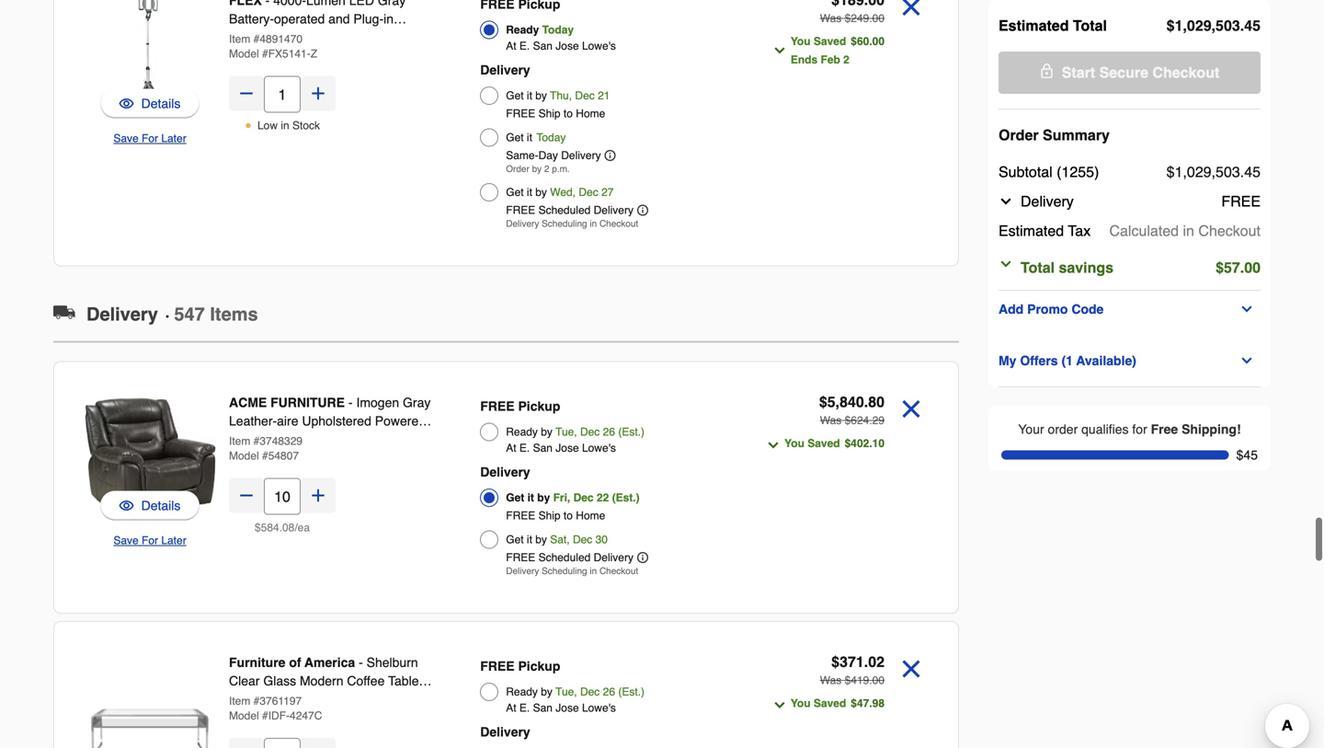 Task type: vqa. For each thing, say whether or not it's contained in the screenshot.
Imogen Gray Leather-aire Upholstered Powered Reclining Recliner's Delivery option group
yes



Task type: locate. For each thing, give the bounding box(es) containing it.
1 vertical spatial free ship to home
[[506, 484, 606, 497]]

model down 'reclining'
[[229, 425, 259, 438]]

free inside free scheduled delivery delivery scheduling in checkout
[[506, 526, 536, 539]]

1 vertical spatial jose
[[556, 417, 579, 430]]

3 delivery option group from the top
[[481, 628, 736, 748]]

0 horizontal spatial order
[[506, 139, 530, 150]]

2 was from the top
[[820, 649, 842, 662]]

1 vertical spatial scheduling
[[542, 541, 588, 552]]

plus image
[[309, 59, 328, 78], [309, 461, 328, 480], [309, 721, 328, 740]]

in right the low on the top of the page
[[281, 94, 290, 107]]

1 quickview image from the top
[[119, 472, 134, 490]]

for for item #4891470 model #fx5141-z
[[142, 107, 158, 120]]

1 vertical spatial ready by tue, dec 26
[[506, 661, 616, 674]]

1 plus image from the top
[[309, 59, 328, 78]]

1 home from the top
[[576, 82, 606, 95]]

2 right feb
[[844, 29, 850, 41]]

order up subtotal
[[999, 127, 1039, 144]]

minus image up $ 584 . 08 /ea
[[237, 461, 256, 480]]

in right calculated
[[1184, 222, 1195, 239]]

checkout down 27
[[600, 194, 639, 204]]

1 vertical spatial 45
[[1245, 163, 1261, 180]]

1,029,503 for estimated total
[[1176, 17, 1241, 34]]

1 vertical spatial $ 1,029,503 . 45
[[1167, 163, 1261, 180]]

shelburn
[[367, 630, 418, 645]]

in inside free scheduled delivery delivery scheduling in checkout
[[590, 541, 597, 552]]

1 tue, from the top
[[556, 401, 577, 414]]

imogen gray leather-aire upholstered powered reclining recliner
[[229, 370, 431, 422]]

1 vertical spatial was
[[820, 649, 842, 662]]

model down #4891470
[[229, 23, 259, 35]]

2 save for later from the top
[[113, 509, 186, 522]]

1 at e. san jose lowe's from the top
[[506, 15, 616, 28]]

your
[[1019, 422, 1045, 437]]

item left #4891470
[[229, 8, 251, 21]]

1,029,503 up the calculated in checkout
[[1176, 163, 1241, 180]]

2 jose from the top
[[556, 417, 579, 430]]

stepper number input field with increment and decrement buttons number field up low in stock at top
[[264, 51, 301, 88]]

1 vertical spatial model
[[229, 425, 259, 438]]

free
[[506, 82, 536, 95], [506, 179, 536, 192], [1222, 193, 1261, 210], [506, 484, 536, 497], [506, 526, 536, 539]]

get
[[506, 64, 524, 77], [506, 106, 524, 119], [506, 161, 524, 174], [506, 466, 525, 479], [506, 508, 524, 521], [506, 726, 525, 739]]

was up 'you saved $ 402 . 10'
[[820, 389, 842, 402]]

2 san from the top
[[533, 417, 553, 430]]

stepper number input field with increment and decrement buttons number field up $ 584 . 08 /ea
[[264, 453, 301, 490]]

27
[[602, 161, 614, 174]]

order down same-
[[506, 139, 530, 150]]

0 vertical spatial tue,
[[556, 401, 577, 414]]

start
[[1062, 64, 1096, 81]]

save down 4000-lumen led gray battery-operated and plug-in rechargeable stand work light image
[[113, 107, 139, 120]]

2 ready from the top
[[506, 661, 538, 674]]

was up you saved $ 47 . 98
[[820, 649, 842, 662]]

estimated total
[[999, 17, 1108, 34]]

minus image for #54807 stepper number input field with increment and decrement buttons 'number field'
[[237, 461, 256, 480]]

chevron down image up shipping!
[[1240, 353, 1255, 368]]

1 vertical spatial estimated
[[999, 222, 1065, 239]]

scheduled down wed,
[[539, 179, 591, 192]]

$
[[851, 10, 858, 23], [1167, 17, 1176, 34], [1167, 163, 1176, 180], [1216, 259, 1225, 276], [845, 389, 851, 402], [845, 412, 851, 425], [255, 496, 261, 509], [845, 649, 851, 662], [851, 672, 858, 685]]

0 vertical spatial ready
[[506, 401, 538, 414]]

0 vertical spatial for
[[142, 107, 158, 120]]

0 vertical spatial jose
[[556, 15, 579, 28]]

0 vertical spatial save for later button
[[113, 104, 186, 123]]

for down imogen gray leather-aire upholstered powered reclining recliner image
[[142, 509, 158, 522]]

$ 1,029,503 . 45 up the calculated in checkout
[[1167, 163, 1261, 180]]

2 at from the top
[[506, 417, 517, 430]]

0 horizontal spatial 2
[[545, 139, 550, 150]]

2 free ship to home from the top
[[506, 484, 606, 497]]

later down imogen gray leather-aire upholstered powered reclining recliner image
[[161, 509, 186, 522]]

4000-lumen led gray battery-operated and plug-in rechargeable stand work light image
[[84, 0, 216, 97]]

saved down was $ 419 .00
[[814, 672, 847, 685]]

2 vertical spatial at
[[506, 677, 517, 690]]

3 lowe's from the top
[[582, 677, 616, 690]]

1 vertical spatial 2
[[545, 139, 550, 150]]

2 scheduling from the top
[[542, 541, 588, 552]]

save for later for item #4891470 model #fx5141-z
[[113, 107, 186, 120]]

to up sat,
[[564, 484, 573, 497]]

2 ready by tue, dec 26 from the top
[[506, 661, 616, 674]]

2 vertical spatial san
[[533, 677, 553, 690]]

1 1,029,503 from the top
[[1176, 17, 1241, 34]]

delivery option group for imogen gray leather-aire upholstered powered reclining recliner
[[481, 369, 736, 557]]

minus image left stepper number input field with increment and decrement buttons number field
[[237, 721, 256, 740]]

at for shelburn clear glass modern coffee table with storage
[[506, 677, 517, 690]]

estimated left tax at right
[[999, 222, 1065, 239]]

2 vertical spatial saved
[[814, 672, 847, 685]]

0 vertical spatial 26
[[603, 401, 616, 414]]

details
[[141, 71, 181, 86], [141, 473, 181, 488]]

saved inside you saved $ 60 .00 ends feb 2
[[814, 10, 847, 23]]

shelburn clear glass modern coffee table with storage image
[[84, 627, 216, 748]]

1 vertical spatial remove item image
[[896, 628, 927, 660]]

1 get it by from the top
[[506, 64, 547, 77]]

scheduled
[[539, 179, 591, 192], [539, 526, 591, 539]]

2 scheduled from the top
[[539, 526, 591, 539]]

$ inside you saved $ 60 .00 ends feb 2
[[851, 10, 858, 23]]

1 vertical spatial lowe's
[[582, 417, 616, 430]]

model inside item #3761197 model #idf-4247c
[[229, 685, 259, 697]]

quickview image
[[119, 472, 134, 490], [119, 731, 134, 748]]

at e. san jose lowe's
[[506, 15, 616, 28], [506, 417, 616, 430], [506, 677, 616, 690]]

save
[[113, 107, 139, 120], [113, 509, 139, 522]]

2 save from the top
[[113, 509, 139, 522]]

2 tue, from the top
[[556, 661, 577, 674]]

1 vertical spatial e.
[[520, 417, 530, 430]]

later
[[161, 107, 186, 120], [161, 509, 186, 522]]

recliner
[[286, 407, 333, 422]]

ends
[[791, 29, 818, 41]]

you for imogen gray leather-aire upholstered powered reclining recliner
[[785, 412, 805, 425]]

1 ready by tue, dec 26 from the top
[[506, 401, 616, 414]]

1 for from the top
[[142, 107, 158, 120]]

0 vertical spatial scheduling
[[542, 194, 588, 204]]

1 vertical spatial save
[[113, 509, 139, 522]]

checkout right secure
[[1153, 64, 1220, 81]]

2 26 from the top
[[603, 661, 616, 674]]

lowe's
[[582, 15, 616, 28], [582, 417, 616, 430], [582, 677, 616, 690]]

0 vertical spatial 2
[[844, 29, 850, 41]]

1 ship from the top
[[539, 82, 561, 95]]

1 vertical spatial ship
[[539, 484, 561, 497]]

plus image for item #3748329 model #54807
[[309, 461, 328, 480]]

1 free ship to home from the top
[[506, 82, 606, 95]]

3 at from the top
[[506, 677, 517, 690]]

scheduling down sat,
[[542, 541, 588, 552]]

1 vertical spatial .00
[[1241, 259, 1261, 276]]

2 stepper number input field with increment and decrement buttons number field from the top
[[264, 453, 301, 490]]

imogen gray leather-aire upholstered powered reclining recliner image
[[84, 367, 216, 499]]

scheduling down wed,
[[542, 194, 588, 204]]

powered
[[375, 389, 426, 403]]

1 remove item image from the top
[[896, 369, 927, 400]]

0 vertical spatial $ 1,029,503 . 45
[[1167, 17, 1261, 34]]

checkout
[[1153, 64, 1220, 81], [600, 194, 639, 204], [1199, 222, 1261, 239], [600, 541, 639, 552]]

$ 57 .00
[[1216, 259, 1261, 276]]

total
[[1074, 17, 1108, 34], [1021, 259, 1055, 276]]

home
[[576, 82, 606, 95], [576, 484, 606, 497]]

saved up feb
[[814, 10, 847, 23]]

1 horizontal spatial total
[[1074, 17, 1108, 34]]

you left 402
[[785, 412, 805, 425]]

1 vertical spatial to
[[564, 484, 573, 497]]

order
[[999, 127, 1039, 144], [506, 139, 530, 150]]

model inside "item #3748329 model #54807"
[[229, 425, 259, 438]]

2 vertical spatial plus image
[[309, 721, 328, 740]]

60
[[858, 10, 870, 23]]

coffee
[[347, 649, 385, 663]]

1 e. from the top
[[520, 15, 530, 28]]

1 26 from the top
[[603, 401, 616, 414]]

remove item image for imogen gray leather-aire upholstered powered reclining recliner
[[896, 369, 927, 400]]

1 model from the top
[[229, 23, 259, 35]]

ship for sat, dec 30
[[539, 484, 561, 497]]

1 vertical spatial stepper number input field with increment and decrement buttons number field
[[264, 453, 301, 490]]

2 45 from the top
[[1245, 163, 1261, 180]]

subtotal (1255)
[[999, 163, 1100, 180]]

in down same-day delivery order by 2 p.m.
[[590, 194, 597, 204]]

1 vertical spatial for
[[142, 509, 158, 522]]

1 45 from the top
[[1245, 17, 1261, 34]]

estimated for estimated total
[[999, 17, 1070, 34]]

1 vertical spatial san
[[533, 417, 553, 430]]

2 vertical spatial you
[[791, 672, 811, 685]]

1 vertical spatial get it by
[[506, 466, 550, 479]]

free ship to home up today
[[506, 82, 606, 95]]

1 details from the top
[[141, 71, 181, 86]]

1 item from the top
[[229, 8, 251, 21]]

0 vertical spatial get it by
[[506, 64, 547, 77]]

you left 47
[[791, 672, 811, 685]]

98
[[873, 672, 885, 685]]

1 minus image from the top
[[237, 461, 256, 480]]

0 vertical spatial scheduled
[[539, 179, 591, 192]]

1 estimated from the top
[[999, 17, 1070, 34]]

1 ready from the top
[[506, 401, 538, 414]]

0 vertical spatial to
[[564, 82, 573, 95]]

1 vertical spatial scheduled
[[539, 526, 591, 539]]

item for shelburn clear glass modern coffee table with storage
[[229, 670, 251, 683]]

save for later button down imogen gray leather-aire upholstered powered reclining recliner image
[[113, 507, 186, 525]]

0 vertical spatial at e. san jose lowe's
[[506, 15, 616, 28]]

save for later down imogen gray leather-aire upholstered powered reclining recliner image
[[113, 509, 186, 522]]

save for later
[[113, 107, 186, 120], [113, 509, 186, 522]]

0 vertical spatial quickview image
[[119, 472, 134, 490]]

1 san from the top
[[533, 15, 553, 28]]

promo
[[1028, 302, 1069, 317]]

total savings
[[1021, 259, 1114, 276]]

plus image up 'stock'
[[309, 59, 328, 78]]

model for imogen gray leather-aire upholstered powered reclining recliner
[[229, 425, 259, 438]]

.
[[1241, 17, 1245, 34], [1241, 163, 1245, 180], [870, 389, 873, 402], [870, 412, 873, 425], [279, 496, 282, 509], [870, 672, 873, 685]]

start secure checkout
[[1062, 64, 1220, 81]]

ready
[[506, 401, 538, 414], [506, 661, 538, 674]]

$ 1,029,503 . 45
[[1167, 17, 1261, 34], [1167, 163, 1261, 180]]

2 vertical spatial model
[[229, 685, 259, 697]]

stock
[[293, 94, 320, 107]]

lowe's for imogen gray leather-aire upholstered powered reclining recliner
[[582, 417, 616, 430]]

plus image right stepper number input field with increment and decrement buttons number field
[[309, 721, 328, 740]]

2 vertical spatial at e. san jose lowe's
[[506, 677, 616, 690]]

0 vertical spatial lowe's
[[582, 15, 616, 28]]

model down with
[[229, 685, 259, 697]]

0 vertical spatial ready by tue, dec 26
[[506, 401, 616, 414]]

2 for from the top
[[142, 509, 158, 522]]

3 get from the top
[[506, 161, 524, 174]]

.00 inside you saved $ 60 .00 ends feb 2
[[870, 10, 885, 23]]

order summary
[[999, 127, 1111, 144]]

0 vertical spatial remove item image
[[896, 369, 927, 400]]

1 jose from the top
[[556, 15, 579, 28]]

was for imogen gray leather-aire upholstered powered reclining recliner
[[820, 389, 842, 402]]

1 stepper number input field with increment and decrement buttons number field from the top
[[264, 51, 301, 88]]

0 vertical spatial san
[[533, 15, 553, 28]]

0 vertical spatial model
[[229, 23, 259, 35]]

you up the ends
[[791, 10, 811, 23]]

1,029,503
[[1176, 17, 1241, 34], [1176, 163, 1241, 180]]

it inside get it by wed, dec 27 free scheduled delivery delivery scheduling in checkout
[[527, 161, 533, 174]]

1 save for later from the top
[[113, 107, 186, 120]]

1 $ 1,029,503 . 45 from the top
[[1167, 17, 1261, 34]]

1 vertical spatial 1,029,503
[[1176, 163, 1241, 180]]

remove item image
[[896, 369, 927, 400], [896, 628, 927, 660]]

delivery option group
[[481, 0, 736, 209], [481, 369, 736, 557], [481, 628, 736, 748]]

free down get it by sat, dec 30
[[506, 526, 536, 539]]

1 vertical spatial home
[[576, 484, 606, 497]]

free ship to home
[[506, 82, 606, 95], [506, 484, 606, 497]]

in down 30 at the left bottom of page
[[590, 541, 597, 552]]

to up today
[[564, 82, 573, 95]]

dec
[[579, 161, 599, 174], [581, 401, 600, 414], [573, 508, 593, 521], [581, 661, 600, 674]]

you for shelburn clear glass modern coffee table with storage
[[791, 672, 811, 685]]

model
[[229, 23, 259, 35], [229, 425, 259, 438], [229, 685, 259, 697]]

3 at e. san jose lowe's from the top
[[506, 677, 616, 690]]

gray
[[403, 370, 431, 385]]

0 vertical spatial at
[[506, 15, 517, 28]]

minus image for stepper number input field with increment and decrement buttons number field
[[237, 721, 256, 740]]

you inside you saved $ 60 .00 ends feb 2
[[791, 10, 811, 23]]

scheduling inside get it by wed, dec 27 free scheduled delivery delivery scheduling in checkout
[[542, 194, 588, 204]]

0 vertical spatial home
[[576, 82, 606, 95]]

6 get from the top
[[506, 726, 525, 739]]

1 vertical spatial delivery option group
[[481, 369, 736, 557]]

free
[[1152, 422, 1179, 437]]

26 for shelburn clear glass modern coffee table with storage
[[603, 661, 616, 674]]

by inside get it by wed, dec 27 free scheduled delivery delivery scheduling in checkout
[[536, 161, 547, 174]]

1 vertical spatial tue,
[[556, 661, 577, 674]]

remove item image right 419
[[896, 628, 927, 660]]

2 down the 'day'
[[545, 139, 550, 150]]

1 vertical spatial details
[[141, 473, 181, 488]]

summary
[[1043, 127, 1111, 144]]

1 horizontal spatial order
[[999, 127, 1039, 144]]

save for later for item #3748329 model #54807
[[113, 509, 186, 522]]

2 e. from the top
[[520, 417, 530, 430]]

item inside "item #3748329 model #54807"
[[229, 410, 251, 423]]

saved
[[814, 10, 847, 23], [808, 412, 841, 425], [814, 672, 847, 685]]

total up start at the top right of the page
[[1074, 17, 1108, 34]]

2 vertical spatial jose
[[556, 677, 579, 690]]

2 home from the top
[[576, 484, 606, 497]]

2 lowe's from the top
[[582, 417, 616, 430]]

3 item from the top
[[229, 670, 251, 683]]

1 vertical spatial save for later
[[113, 509, 186, 522]]

home for get it by sat, dec 30
[[576, 484, 606, 497]]

it
[[527, 64, 533, 77], [527, 106, 533, 119], [527, 161, 533, 174], [528, 466, 535, 479], [527, 508, 533, 521], [528, 726, 535, 739]]

1 scheduled from the top
[[539, 179, 591, 192]]

1 vertical spatial total
[[1021, 259, 1055, 276]]

$ 1,029,503 . 45 up start secure checkout
[[1167, 17, 1261, 34]]

scheduled down sat,
[[539, 526, 591, 539]]

to
[[564, 82, 573, 95], [564, 484, 573, 497]]

1 vertical spatial save for later button
[[113, 507, 186, 525]]

jose for imogen gray leather-aire upholstered powered reclining recliner
[[556, 417, 579, 430]]

1 vertical spatial plus image
[[309, 461, 328, 480]]

2 save for later button from the top
[[113, 507, 186, 525]]

delivery option group for shelburn clear glass modern coffee table with storage
[[481, 628, 736, 748]]

3 model from the top
[[229, 685, 259, 697]]

Stepper number input field with increment and decrement buttons number field
[[264, 51, 301, 88], [264, 453, 301, 490]]

was
[[820, 389, 842, 402], [820, 649, 842, 662]]

2 remove item image from the top
[[896, 628, 927, 660]]

get it today
[[506, 106, 566, 119]]

item #3748329 model #54807
[[229, 410, 303, 438]]

jose
[[556, 15, 579, 28], [556, 417, 579, 430], [556, 677, 579, 690]]

chevron down image down subtotal
[[999, 194, 1014, 209]]

0 vertical spatial details
[[141, 71, 181, 86]]

2 model from the top
[[229, 425, 259, 438]]

item inside item #3761197 model #idf-4247c
[[229, 670, 251, 683]]

home up same-day delivery order by 2 p.m.
[[576, 82, 606, 95]]

0 vertical spatial 1,029,503
[[1176, 17, 1241, 34]]

storage
[[256, 667, 301, 682]]

2 later from the top
[[161, 509, 186, 522]]

2 $ 1,029,503 . 45 from the top
[[1167, 163, 1261, 180]]

saved for imogen gray leather-aire upholstered powered reclining recliner
[[808, 412, 841, 425]]

1 vertical spatial you
[[785, 412, 805, 425]]

save down imogen gray leather-aire upholstered powered reclining recliner image
[[113, 509, 139, 522]]

same-day delivery order by 2 p.m.
[[506, 124, 601, 150]]

0 vertical spatial you
[[791, 10, 811, 23]]

2 ship from the top
[[539, 484, 561, 497]]

chevron down image up the add
[[999, 257, 1014, 271]]

1 save from the top
[[113, 107, 139, 120]]

1 vertical spatial at e. san jose lowe's
[[506, 417, 616, 430]]

1 vertical spatial quickview image
[[119, 731, 134, 748]]

0 vertical spatial item
[[229, 8, 251, 21]]

by
[[536, 64, 547, 77], [532, 139, 542, 150], [536, 161, 547, 174], [541, 401, 553, 414], [538, 466, 550, 479], [536, 508, 547, 521], [541, 661, 553, 674], [538, 726, 550, 739]]

item inside the 'item #4891470 model #fx5141-z'
[[229, 8, 251, 21]]

0 vertical spatial .00
[[870, 10, 885, 23]]

estimated up secure icon
[[999, 17, 1070, 34]]

shelburn clear glass modern coffee table with storage
[[229, 630, 419, 682]]

2 to from the top
[[564, 484, 573, 497]]

1 to from the top
[[564, 82, 573, 95]]

you saved $ 60 .00 ends feb 2
[[791, 10, 885, 41]]

0 vertical spatial stepper number input field with increment and decrement buttons number field
[[264, 51, 301, 88]]

save for item #4891470 model #fx5141-z
[[113, 107, 139, 120]]

3 jose from the top
[[556, 677, 579, 690]]

3 san from the top
[[533, 677, 553, 690]]

2 at e. san jose lowe's from the top
[[506, 417, 616, 430]]

remove item image for shelburn clear glass modern coffee table with storage
[[896, 628, 927, 660]]

0 horizontal spatial total
[[1021, 259, 1055, 276]]

san
[[533, 15, 553, 28], [533, 417, 553, 430], [533, 677, 553, 690]]

0 vertical spatial ship
[[539, 82, 561, 95]]

0 vertical spatial save for later
[[113, 107, 186, 120]]

0 vertical spatial save
[[113, 107, 139, 120]]

2 minus image from the top
[[237, 721, 256, 740]]

2 plus image from the top
[[309, 461, 328, 480]]

1 later from the top
[[161, 107, 186, 120]]

1 scheduling from the top
[[542, 194, 588, 204]]

save for later button for model #54807
[[113, 507, 186, 525]]

total down estimated tax
[[1021, 259, 1055, 276]]

0 vertical spatial later
[[161, 107, 186, 120]]

for down 4000-lumen led gray battery-operated and plug-in rechargeable stand work light image
[[142, 107, 158, 120]]

2 get it by from the top
[[506, 466, 550, 479]]

imogen gray leather-aire upholstered powered reclining recliner link
[[229, 369, 439, 422]]

ship up today
[[539, 82, 561, 95]]

1 vertical spatial saved
[[808, 412, 841, 425]]

saved left 402
[[808, 412, 841, 425]]

leather-
[[229, 389, 277, 403]]

1 vertical spatial item
[[229, 410, 251, 423]]

get inside get it by wed, dec 27 free scheduled delivery delivery scheduling in checkout
[[506, 161, 524, 174]]

e. for imogen gray leather-aire upholstered powered reclining recliner
[[520, 417, 530, 430]]

0 vertical spatial saved
[[814, 10, 847, 23]]

tue,
[[556, 401, 577, 414], [556, 661, 577, 674]]

0 vertical spatial estimated
[[999, 17, 1070, 34]]

today
[[537, 106, 566, 119]]

1 save for later button from the top
[[113, 104, 186, 123]]

item down leather- at the left bottom
[[229, 410, 251, 423]]

3 e. from the top
[[520, 677, 530, 690]]

free inside get it by wed, dec 27 free scheduled delivery delivery scheduling in checkout
[[506, 179, 536, 192]]

0 vertical spatial 45
[[1245, 17, 1261, 34]]

home up 30 at the left bottom of page
[[576, 484, 606, 497]]

shipping!
[[1182, 422, 1242, 437]]

free scheduled delivery delivery scheduling in checkout
[[506, 526, 639, 552]]

2 vertical spatial delivery option group
[[481, 628, 736, 748]]

for
[[142, 107, 158, 120], [142, 509, 158, 522]]

plus image up the /ea
[[309, 461, 328, 480]]

save for later button down 4000-lumen led gray battery-operated and plug-in rechargeable stand work light image
[[113, 104, 186, 123]]

0 vertical spatial was
[[820, 389, 842, 402]]

san for imogen gray leather-aire upholstered powered reclining recliner
[[533, 417, 553, 430]]

item for imogen gray leather-aire upholstered powered reclining recliner
[[229, 410, 251, 423]]

2 vertical spatial get it by
[[506, 726, 550, 739]]

chevron down image
[[999, 194, 1014, 209], [999, 257, 1014, 271], [1240, 302, 1255, 317], [1240, 353, 1255, 368]]

scheduled inside get it by wed, dec 27 free scheduled delivery delivery scheduling in checkout
[[539, 179, 591, 192]]

2 delivery option group from the top
[[481, 369, 736, 557]]

my offers (1 available)
[[999, 353, 1137, 368]]

1,029,503 up start secure checkout
[[1176, 17, 1241, 34]]

1 vertical spatial 26
[[603, 661, 616, 674]]

#idf-
[[262, 685, 290, 697]]

2 vertical spatial e.
[[520, 677, 530, 690]]

0 vertical spatial minus image
[[237, 461, 256, 480]]

2 item from the top
[[229, 410, 251, 423]]

0 vertical spatial free ship to home
[[506, 82, 606, 95]]

ship up get it by sat, dec 30
[[539, 484, 561, 497]]

0 vertical spatial e.
[[520, 15, 530, 28]]

1 horizontal spatial 2
[[844, 29, 850, 41]]

saved for shelburn clear glass modern coffee table with storage
[[814, 672, 847, 685]]

free down same-
[[506, 179, 536, 192]]

1 vertical spatial later
[[161, 509, 186, 522]]

later down 4000-lumen led gray battery-operated and plug-in rechargeable stand work light image
[[161, 107, 186, 120]]

model for shelburn clear glass modern coffee table with storage
[[229, 685, 259, 697]]

2 estimated from the top
[[999, 222, 1065, 239]]

2 vertical spatial item
[[229, 670, 251, 683]]

1 vertical spatial minus image
[[237, 721, 256, 740]]

at e. san jose lowe's for shelburn clear glass modern coffee table with storage
[[506, 677, 616, 690]]

0 vertical spatial plus image
[[309, 59, 328, 78]]

2 vertical spatial lowe's
[[582, 677, 616, 690]]

remove item image right the 29
[[896, 369, 927, 400]]

secure image
[[1040, 63, 1055, 78]]

minus image
[[237, 461, 256, 480], [237, 721, 256, 740]]

item down clear
[[229, 670, 251, 683]]

0 vertical spatial delivery option group
[[481, 0, 736, 209]]

you
[[791, 10, 811, 23], [785, 412, 805, 425], [791, 672, 811, 685]]

get it by
[[506, 64, 547, 77], [506, 466, 550, 479], [506, 726, 550, 739]]

1 was from the top
[[820, 389, 842, 402]]

sat,
[[550, 508, 570, 521]]

2 1,029,503 from the top
[[1176, 163, 1241, 180]]

lowe's for shelburn clear glass modern coffee table with storage
[[582, 677, 616, 690]]

checkout down 30 at the left bottom of page
[[600, 541, 639, 552]]

free ship to home up get it by sat, dec 30
[[506, 484, 606, 497]]

chevron down image down $ 57 .00
[[1240, 302, 1255, 317]]

save for later down 4000-lumen led gray battery-operated and plug-in rechargeable stand work light image
[[113, 107, 186, 120]]



Task type: describe. For each thing, give the bounding box(es) containing it.
home for get it today
[[576, 82, 606, 95]]

aire
[[277, 389, 299, 403]]

shelburn clear glass modern coffee table with storage link
[[229, 628, 439, 682]]

checkout inside free scheduled delivery delivery scheduling in checkout
[[600, 541, 639, 552]]

stepper number input field with increment and decrement buttons number field for #fx5141-
[[264, 51, 301, 88]]

plus image for item #4891470 model #fx5141-z
[[309, 59, 328, 78]]

ready for shelburn clear glass modern coffee table with storage
[[506, 661, 538, 674]]

#54807
[[262, 425, 299, 438]]

26 for imogen gray leather-aire upholstered powered reclining recliner
[[603, 401, 616, 414]]

add promo code
[[999, 302, 1104, 317]]

to for today
[[564, 82, 573, 95]]

to for sat, dec 30
[[564, 484, 573, 497]]

3 get it by from the top
[[506, 726, 550, 739]]

later for item #3748329 model #54807
[[161, 509, 186, 522]]

4247c
[[290, 685, 322, 697]]

was $ 624 . 29
[[820, 389, 885, 402]]

by inside same-day delivery order by 2 p.m.
[[532, 139, 542, 150]]

2 details from the top
[[141, 473, 181, 488]]

modern
[[300, 649, 344, 663]]

estimated tax
[[999, 222, 1091, 239]]

08
[[282, 496, 295, 509]]

#4891470
[[254, 8, 303, 21]]

imogen
[[356, 370, 399, 385]]

tue, for imogen gray leather-aire upholstered powered reclining recliner
[[556, 401, 577, 414]]

3 plus image from the top
[[309, 721, 328, 740]]

419
[[851, 649, 870, 662]]

ready by tue, dec 26 for shelburn clear glass modern coffee table with storage
[[506, 661, 616, 674]]

scheduling inside free scheduled delivery delivery scheduling in checkout
[[542, 541, 588, 552]]

p.m.
[[552, 139, 570, 150]]

ship for today
[[539, 82, 561, 95]]

1 delivery option group from the top
[[481, 0, 736, 209]]

in inside get it by wed, dec 27 free scheduled delivery delivery scheduling in checkout
[[590, 194, 597, 204]]

secure
[[1100, 64, 1149, 81]]

checkout inside button
[[1153, 64, 1220, 81]]

code
[[1072, 302, 1104, 317]]

2 quickview image from the top
[[119, 731, 134, 748]]

free up get it by sat, dec 30
[[506, 484, 536, 497]]

chevron down image inside my offers (1 available) link
[[1240, 353, 1255, 368]]

1 get from the top
[[506, 64, 524, 77]]

at e. san jose lowe's for imogen gray leather-aire upholstered powered reclining recliner
[[506, 417, 616, 430]]

Low in Stock number field
[[264, 713, 301, 748]]

624
[[851, 389, 870, 402]]

feb
[[821, 29, 841, 41]]

san for shelburn clear glass modern coffee table with storage
[[533, 677, 553, 690]]

estimated for estimated tax
[[999, 222, 1065, 239]]

free ship to home for today
[[506, 82, 606, 95]]

wed,
[[550, 161, 576, 174]]

2 inside you saved $ 60 .00 ends feb 2
[[844, 29, 850, 41]]

model inside the 'item #4891470 model #fx5141-z'
[[229, 23, 259, 35]]

you saved $ 402 . 10
[[785, 412, 885, 425]]

#fx5141-
[[262, 23, 311, 35]]

subtotal
[[999, 163, 1053, 180]]

z
[[311, 23, 317, 35]]

available)
[[1077, 353, 1137, 368]]

day
[[539, 124, 558, 137]]

clear
[[229, 649, 260, 663]]

at for imogen gray leather-aire upholstered powered reclining recliner
[[506, 417, 517, 430]]

for
[[1133, 422, 1148, 437]]

402
[[851, 412, 870, 425]]

(1
[[1062, 353, 1074, 368]]

save for item #3748329 model #54807
[[113, 509, 139, 522]]

you saved $ 47 . 98
[[791, 672, 885, 685]]

your order qualifies for free shipping!
[[1019, 422, 1242, 437]]

was $ 419 .00
[[820, 649, 885, 662]]

checkout inside get it by wed, dec 27 free scheduled delivery delivery scheduling in checkout
[[600, 194, 639, 204]]

order
[[1049, 422, 1079, 437]]

/ea
[[295, 496, 310, 509]]

my offers (1 available) link
[[999, 350, 1261, 372]]

$ 1,029,503 . 45 for (1255)
[[1167, 163, 1261, 180]]

low
[[258, 94, 278, 107]]

#3761197
[[254, 670, 302, 683]]

later for item #4891470 model #fx5141-z
[[161, 107, 186, 120]]

45 for subtotal (1255)
[[1245, 163, 1261, 180]]

checkout up 57
[[1199, 222, 1261, 239]]

low in stock
[[258, 94, 320, 107]]

jose for shelburn clear glass modern coffee table with storage
[[556, 677, 579, 690]]

2 get from the top
[[506, 106, 524, 119]]

table
[[388, 649, 419, 663]]

qualifies
[[1082, 422, 1129, 437]]

glass
[[263, 649, 296, 663]]

1 lowe's from the top
[[582, 15, 616, 28]]

free ship to home for sat, dec 30
[[506, 484, 606, 497]]

free up the calculated in checkout
[[1222, 193, 1261, 210]]

get it by sat, dec 30
[[506, 508, 608, 521]]

calculated in checkout
[[1110, 222, 1261, 239]]

reclining
[[229, 407, 282, 422]]

47
[[858, 672, 870, 685]]

scheduled inside free scheduled delivery delivery scheduling in checkout
[[539, 526, 591, 539]]

same-
[[506, 124, 539, 137]]

dec inside get it by wed, dec 27 free scheduled delivery delivery scheduling in checkout
[[579, 161, 599, 174]]

savings
[[1060, 259, 1114, 276]]

get it by for today
[[506, 64, 547, 77]]

for for item #3748329 model #54807
[[142, 509, 158, 522]]

2 inside same-day delivery order by 2 p.m.
[[545, 139, 550, 150]]

#3748329
[[254, 410, 303, 423]]

delivery inside same-day delivery order by 2 p.m.
[[562, 124, 601, 137]]

45 for estimated total
[[1245, 17, 1261, 34]]

0 vertical spatial total
[[1074, 17, 1108, 34]]

$ 1,029,503 . 45 for total
[[1167, 17, 1261, 34]]

start secure checkout button
[[999, 52, 1261, 94]]

chevron down image inside add promo code link
[[1240, 302, 1255, 317]]

with
[[229, 667, 252, 682]]

stepper number input field with increment and decrement buttons number field for #54807
[[264, 453, 301, 490]]

get it by wed, dec 27 free scheduled delivery delivery scheduling in checkout
[[506, 161, 639, 204]]

1,029,503 for subtotal (1255)
[[1176, 163, 1241, 180]]

my
[[999, 353, 1017, 368]]

save for later button for model #fx5141-z
[[113, 104, 186, 123]]

item #4891470 model #fx5141-z
[[229, 8, 317, 35]]

1 at from the top
[[506, 15, 517, 28]]

29
[[873, 389, 885, 402]]

$45
[[1237, 448, 1259, 462]]

4 get from the top
[[506, 466, 525, 479]]

ready by tue, dec 26 for imogen gray leather-aire upholstered powered reclining recliner
[[506, 401, 616, 414]]

5 get from the top
[[506, 508, 524, 521]]

tax
[[1069, 222, 1091, 239]]

order inside same-day delivery order by 2 p.m.
[[506, 139, 530, 150]]

584
[[261, 496, 279, 509]]

30
[[596, 508, 608, 521]]

(1255)
[[1057, 163, 1100, 180]]

offers
[[1021, 353, 1059, 368]]

item #3761197 model #idf-4247c
[[229, 670, 322, 697]]

2 vertical spatial .00
[[870, 649, 885, 662]]

was for shelburn clear glass modern coffee table with storage
[[820, 649, 842, 662]]

add promo code link
[[999, 298, 1261, 320]]

minus image
[[237, 59, 256, 78]]

get it by for by
[[506, 466, 550, 479]]

upholstered
[[302, 389, 372, 403]]

10
[[873, 412, 885, 425]]

57
[[1225, 259, 1241, 276]]

free up get it today
[[506, 82, 536, 95]]

tue, for shelburn clear glass modern coffee table with storage
[[556, 661, 577, 674]]

ready for imogen gray leather-aire upholstered powered reclining recliner
[[506, 401, 538, 414]]

e. for shelburn clear glass modern coffee table with storage
[[520, 677, 530, 690]]

calculated
[[1110, 222, 1180, 239]]



